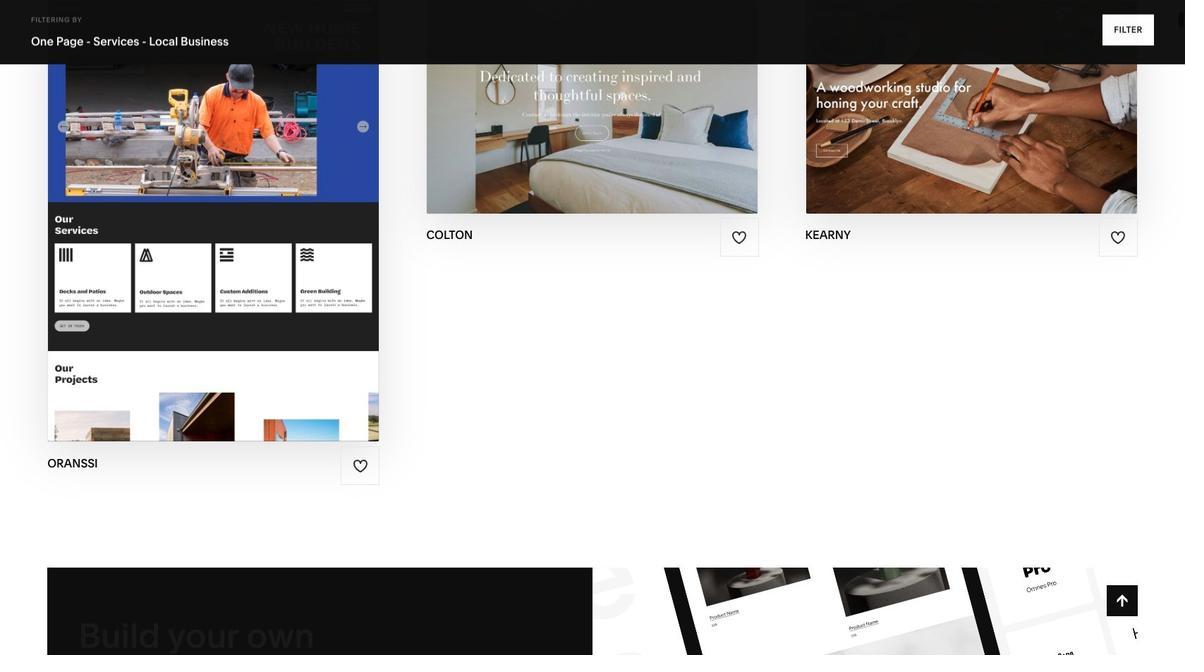 Task type: locate. For each thing, give the bounding box(es) containing it.
colton image
[[427, 1, 758, 213]]

back to top image
[[1114, 593, 1130, 609]]

oranssi image
[[48, 1, 379, 442]]



Task type: vqa. For each thing, say whether or not it's contained in the screenshot.
Add Kearny to your favorites list "image"
yes



Task type: describe. For each thing, give the bounding box(es) containing it.
kearny image
[[806, 1, 1137, 213]]

add kearny to your favorites list image
[[1111, 230, 1126, 245]]

add oranssi to your favorites list image
[[353, 458, 368, 474]]

add colton to your favorites list image
[[732, 230, 747, 245]]

preview of building your own template image
[[593, 568, 1138, 655]]



